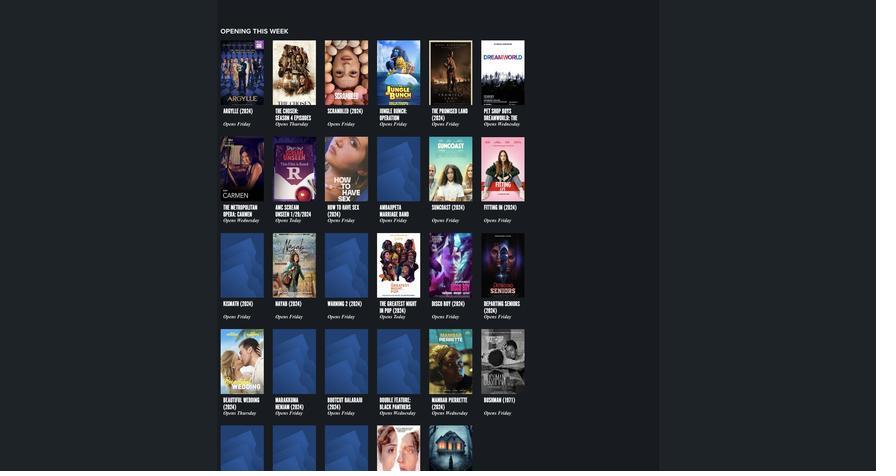 Task type: vqa. For each thing, say whether or not it's contained in the screenshot.
Have
yes



Task type: locate. For each thing, give the bounding box(es) containing it.
the inside the promised land (2024) opens friday
[[432, 108, 439, 115]]

today right pop
[[394, 315, 406, 320]]

kismath
[[223, 300, 239, 308]]

(2024) inside 'the metropolitan opera: carmen encore (2024)'
[[238, 218, 251, 225]]

opens inside departing seniors (2024) opens friday
[[484, 315, 497, 320]]

0 vertical spatial thursday
[[289, 122, 309, 127]]

friday down have
[[342, 218, 355, 223]]

opens friday down the suncoast (2024)
[[432, 218, 460, 223]]

bootcut
[[328, 397, 344, 404]]

opening
[[221, 26, 251, 36]]

warning
[[328, 300, 345, 308]]

opens inside how to have sex (2024) opens friday
[[328, 218, 340, 223]]

greatest
[[388, 300, 405, 308]]

(1971)
[[503, 397, 516, 404]]

friday down bunch:
[[394, 122, 407, 127]]

(2024) inside the promised land (2024) opens friday
[[432, 115, 445, 122]]

the inside 'the metropolitan opera: carmen encore (2024)'
[[223, 204, 230, 212]]

have
[[343, 204, 351, 212]]

(2024) right '2' in the bottom left of the page
[[349, 300, 362, 308]]

friday inside how to have sex (2024) opens friday
[[342, 218, 355, 223]]

0 vertical spatial opens wednesday link
[[482, 40, 525, 130]]

the inside the greatest night in pop (2024) opens today
[[380, 300, 386, 308]]

nayab
[[276, 300, 288, 308]]

friday down marakkuma
[[289, 411, 303, 416]]

scrambled
[[328, 108, 349, 115]]

operation
[[380, 115, 400, 122]]

friday down scrambled (2024)
[[342, 122, 355, 127]]

(2024) right pop
[[393, 307, 406, 315]]

mambar
[[432, 397, 448, 404]]

0 horizontal spatial thursday
[[237, 411, 256, 416]]

(2024) left have
[[328, 211, 341, 219]]

1 vertical spatial opens wednesday link
[[377, 330, 420, 419]]

scrambled (2024)
[[328, 108, 363, 115]]

opens inside the greatest night in pop (2024) opens today
[[380, 315, 393, 320]]

opens friday
[[223, 122, 251, 127], [328, 122, 355, 127], [380, 122, 407, 127], [380, 218, 407, 223], [432, 218, 460, 223], [484, 218, 512, 223], [223, 315, 251, 320], [276, 315, 303, 320], [328, 315, 355, 320], [432, 315, 460, 320], [484, 411, 512, 416]]

today down scream
[[289, 218, 301, 223]]

ambajipeta
[[380, 204, 402, 212]]

unseen
[[276, 211, 290, 219]]

(2024) inside departing seniors (2024) opens friday
[[484, 307, 497, 315]]

(2024) inside bootcut balaraju (2024) opens friday
[[328, 404, 341, 411]]

1 vertical spatial thursday
[[237, 411, 256, 416]]

opens friday down argylle (2024)
[[223, 122, 251, 127]]

the left chosen:
[[276, 108, 282, 115]]

0 horizontal spatial opens wednesday link
[[377, 330, 420, 419]]

(2024) left seniors
[[484, 307, 497, 315]]

0 horizontal spatial opens wednesday
[[223, 218, 259, 223]]

(2024) left balaraju
[[328, 404, 341, 411]]

the for the chosen: season 4 episodes 1-3
[[276, 108, 282, 115]]

disco
[[432, 300, 443, 308]]

the promised land (2024) opens friday
[[432, 108, 468, 127]]

opens friday down warning 2 (2024)
[[328, 315, 355, 320]]

mambar pierrette (2024) opens wednesday
[[432, 397, 468, 416]]

(2024)
[[240, 108, 253, 115], [350, 108, 363, 115], [432, 115, 445, 122], [401, 121, 414, 129], [452, 204, 465, 212], [504, 204, 517, 212], [328, 211, 341, 219], [238, 218, 251, 225], [380, 218, 393, 225], [240, 300, 253, 308], [289, 300, 302, 308], [349, 300, 362, 308], [452, 300, 465, 308], [393, 307, 406, 315], [484, 307, 497, 315], [223, 404, 236, 411], [291, 404, 304, 411], [328, 404, 341, 411], [432, 404, 445, 411]]

opens friday for bushman
[[484, 411, 512, 416]]

(2024) right nenjam
[[291, 404, 304, 411]]

thursday down chosen:
[[289, 122, 309, 127]]

opens friday down fitting in (2024)
[[484, 218, 512, 223]]

departing seniors (2024) opens friday
[[484, 300, 520, 320]]

(2024) left the pierrette
[[432, 404, 445, 411]]

(2024) inside the greatest night in pop (2024) opens today
[[393, 307, 406, 315]]

2 horizontal spatial opens wednesday
[[484, 122, 520, 127]]

opens friday down boy
[[432, 315, 460, 320]]

opens friday for nayab
[[276, 315, 303, 320]]

gift box white image
[[255, 40, 264, 49]]

friday inside marakkuma nenjam (2024) opens friday
[[289, 411, 303, 416]]

argylle (2024)
[[223, 108, 253, 115]]

1 horizontal spatial today
[[394, 315, 406, 320]]

opens friday down ambajipeta on the left top
[[380, 218, 407, 223]]

the
[[276, 108, 282, 115], [432, 108, 439, 115], [223, 204, 230, 212], [380, 300, 386, 308]]

(2024) down "metropolitan"
[[238, 218, 251, 225]]

the left promised
[[432, 108, 439, 115]]

opens inside the promised land (2024) opens friday
[[432, 122, 445, 127]]

0 vertical spatial today
[[289, 218, 301, 223]]

marakkuma nenjam (2024) opens friday
[[276, 397, 304, 416]]

the metropolitan opera: carmen encore (2024)
[[223, 204, 258, 225]]

opens friday for jungle
[[380, 122, 407, 127]]

friday down promised
[[446, 122, 460, 127]]

suncoast
[[432, 204, 451, 212]]

carmen
[[237, 211, 252, 219]]

opens wednesday link
[[482, 40, 525, 130], [377, 330, 420, 419]]

thursday down wedding
[[237, 411, 256, 416]]

seniors
[[505, 300, 520, 308]]

(2024) left wedding
[[223, 404, 236, 411]]

4
[[291, 115, 293, 122]]

friday down seniors
[[498, 315, 512, 320]]

(2024) down ambajipeta on the left top
[[380, 218, 393, 225]]

friday down balaraju
[[342, 411, 355, 416]]

opens
[[223, 122, 236, 127], [276, 122, 288, 127], [328, 122, 340, 127], [380, 122, 393, 127], [432, 122, 445, 127], [484, 122, 497, 127], [223, 218, 236, 223], [276, 218, 288, 223], [328, 218, 340, 223], [380, 218, 393, 223], [432, 218, 445, 223], [484, 218, 497, 223], [223, 315, 236, 320], [276, 315, 288, 320], [328, 315, 340, 320], [380, 315, 393, 320], [432, 315, 445, 320], [484, 315, 497, 320], [223, 411, 236, 416], [276, 411, 288, 416], [328, 411, 340, 416], [380, 411, 393, 416], [432, 411, 445, 416], [484, 411, 497, 416]]

friday
[[237, 122, 251, 127], [342, 122, 355, 127], [394, 122, 407, 127], [446, 122, 460, 127], [342, 218, 355, 223], [394, 218, 407, 223], [446, 218, 460, 223], [498, 218, 512, 223], [237, 315, 251, 320], [289, 315, 303, 320], [342, 315, 355, 320], [446, 315, 460, 320], [498, 315, 512, 320], [289, 411, 303, 416], [342, 411, 355, 416], [498, 411, 512, 416]]

friday inside the promised land (2024) opens friday
[[446, 122, 460, 127]]

today inside amc scream unseen 1/29/2024 opens today
[[289, 218, 301, 223]]

1-
[[276, 121, 279, 129]]

1 vertical spatial opens wednesday
[[223, 218, 259, 223]]

(2024) right "nayab"
[[289, 300, 302, 308]]

opens friday down bushman (1971)
[[484, 411, 512, 416]]

the inside the chosen: season 4 episodes 1-3
[[276, 108, 282, 115]]

(2024) inside how to have sex (2024) opens friday
[[328, 211, 341, 219]]

wednesday
[[498, 122, 520, 127], [237, 218, 259, 223], [394, 411, 416, 416], [446, 411, 468, 416]]

opens friday down bunch:
[[380, 122, 407, 127]]

1 horizontal spatial thursday
[[289, 122, 309, 127]]

(2024) left land
[[432, 115, 445, 122]]

kismath (2024)
[[223, 300, 253, 308]]

opens friday down kismath (2024)
[[223, 315, 251, 320]]

opens inside bootcut balaraju (2024) opens friday
[[328, 411, 340, 416]]

fitting
[[484, 204, 498, 212]]

today inside the greatest night in pop (2024) opens today
[[394, 315, 406, 320]]

opens wednesday
[[484, 122, 520, 127], [223, 218, 259, 223], [380, 411, 416, 416]]

today
[[289, 218, 301, 223], [394, 315, 406, 320]]

(2024) right argylle
[[240, 108, 253, 115]]

(2024) right suncoast
[[452, 204, 465, 212]]

beautiful wedding (2024) opens thursday
[[223, 397, 260, 416]]

the up encore
[[223, 204, 230, 212]]

ambajipeta marriage band (2024)
[[380, 204, 409, 225]]

bushman
[[484, 397, 502, 404]]

opens friday down nayab (2024)
[[276, 315, 303, 320]]

opens friday for warning
[[328, 315, 355, 320]]

week
[[270, 26, 289, 36]]

opens friday down scrambled
[[328, 122, 355, 127]]

in
[[499, 204, 503, 212]]

beautiful
[[223, 397, 242, 404]]

(2024) down bunch:
[[401, 121, 414, 129]]

argylle
[[223, 108, 239, 115]]

bushman (1971)
[[484, 397, 516, 404]]

bootcut balaraju (2024) opens friday
[[328, 397, 363, 416]]

marakkuma
[[276, 397, 299, 404]]

thursday
[[289, 122, 309, 127], [237, 411, 256, 416]]

the left greatest
[[380, 300, 386, 308]]

opens friday for argylle
[[223, 122, 251, 127]]

in
[[380, 307, 384, 315]]

1 vertical spatial today
[[394, 315, 406, 320]]

2 vertical spatial opens wednesday
[[380, 411, 416, 416]]

the for the metropolitan opera: carmen encore (2024)
[[223, 204, 230, 212]]

0 horizontal spatial today
[[289, 218, 301, 223]]



Task type: describe. For each thing, give the bounding box(es) containing it.
0 vertical spatial opens wednesday
[[484, 122, 520, 127]]

marriage
[[380, 211, 398, 219]]

(2024) right kismath
[[240, 300, 253, 308]]

opens friday for suncoast
[[432, 218, 460, 223]]

jungle
[[380, 108, 393, 115]]

disco boy (2024)
[[432, 300, 465, 308]]

friday down the suncoast (2024)
[[446, 218, 460, 223]]

sex
[[353, 204, 359, 212]]

(2024) inside the 'beautiful wedding (2024) opens thursday'
[[223, 404, 236, 411]]

opens friday for kismath
[[223, 315, 251, 320]]

wednesday inside mambar pierrette (2024) opens wednesday
[[446, 411, 468, 416]]

opens friday for fitting
[[484, 218, 512, 223]]

suncoast (2024)
[[432, 204, 465, 212]]

how to have sex (2024) opens friday
[[328, 204, 359, 223]]

opens inside marakkuma nenjam (2024) opens friday
[[276, 411, 288, 416]]

(2024) inside jungle bunch: operation meltdown (2024)
[[401, 121, 414, 129]]

episodes
[[294, 115, 311, 122]]

boy
[[444, 300, 451, 308]]

thursday inside the 'beautiful wedding (2024) opens thursday'
[[237, 411, 256, 416]]

the chosen: season 4 episodes 1-3
[[276, 108, 311, 129]]

season
[[276, 115, 290, 122]]

1/29/2024
[[291, 211, 311, 219]]

chosen:
[[283, 108, 298, 115]]

friday inside bootcut balaraju (2024) opens friday
[[342, 411, 355, 416]]

(2024) inside marakkuma nenjam (2024) opens friday
[[291, 404, 304, 411]]

friday down nayab (2024)
[[289, 315, 303, 320]]

the for the promised land (2024) opens friday
[[432, 108, 439, 115]]

(2024) right boy
[[452, 300, 465, 308]]

1 horizontal spatial opens wednesday
[[380, 411, 416, 416]]

3
[[279, 121, 281, 129]]

(2024) right scrambled
[[350, 108, 363, 115]]

the greatest night in pop (2024) opens today
[[380, 300, 417, 320]]

warning 2 (2024)
[[328, 300, 362, 308]]

departing
[[484, 300, 504, 308]]

promised
[[440, 108, 458, 115]]

how
[[328, 204, 336, 212]]

nenjam
[[276, 404, 290, 411]]

(2024) inside ambajipeta marriage band (2024)
[[380, 218, 393, 225]]

friday down argylle (2024)
[[237, 122, 251, 127]]

friday down '(1971)'
[[498, 411, 512, 416]]

opera:
[[223, 211, 236, 219]]

night
[[406, 300, 417, 308]]

friday down in
[[498, 218, 512, 223]]

fitting in (2024)
[[484, 204, 517, 212]]

jungle bunch: operation meltdown (2024)
[[380, 108, 414, 129]]

opens inside mambar pierrette (2024) opens wednesday
[[432, 411, 445, 416]]

to
[[337, 204, 341, 212]]

nayab (2024)
[[276, 300, 302, 308]]

scream
[[285, 204, 299, 212]]

opens inside amc scream unseen 1/29/2024 opens today
[[276, 218, 288, 223]]

(2024) inside mambar pierrette (2024) opens wednesday
[[432, 404, 445, 411]]

opens friday for disco
[[432, 315, 460, 320]]

pop
[[385, 307, 392, 315]]

(2024) right in
[[504, 204, 517, 212]]

this
[[253, 26, 268, 36]]

2
[[346, 300, 348, 308]]

friday down "disco boy (2024)"
[[446, 315, 460, 320]]

opens friday for scrambled
[[328, 122, 355, 127]]

friday down kismath (2024)
[[237, 315, 251, 320]]

band
[[399, 211, 409, 219]]

land
[[459, 108, 468, 115]]

opens thursday
[[276, 122, 309, 127]]

friday down '2' in the bottom left of the page
[[342, 315, 355, 320]]

wedding
[[243, 397, 260, 404]]

balaraju
[[345, 397, 363, 404]]

bunch:
[[394, 108, 407, 115]]

friday inside departing seniors (2024) opens friday
[[498, 315, 512, 320]]

the for the greatest night in pop (2024) opens today
[[380, 300, 386, 308]]

opens friday for ambajipeta
[[380, 218, 407, 223]]

metropolitan
[[231, 204, 258, 212]]

friday down ambajipeta on the left top
[[394, 218, 407, 223]]

amc
[[276, 204, 283, 212]]

pierrette
[[449, 397, 468, 404]]

opening this week
[[221, 26, 289, 36]]

encore
[[223, 218, 237, 225]]

opens inside the 'beautiful wedding (2024) opens thursday'
[[223, 411, 236, 416]]

1 horizontal spatial opens wednesday link
[[482, 40, 525, 130]]

meltdown
[[380, 121, 399, 129]]

amc scream unseen 1/29/2024 opens today
[[276, 204, 311, 223]]



